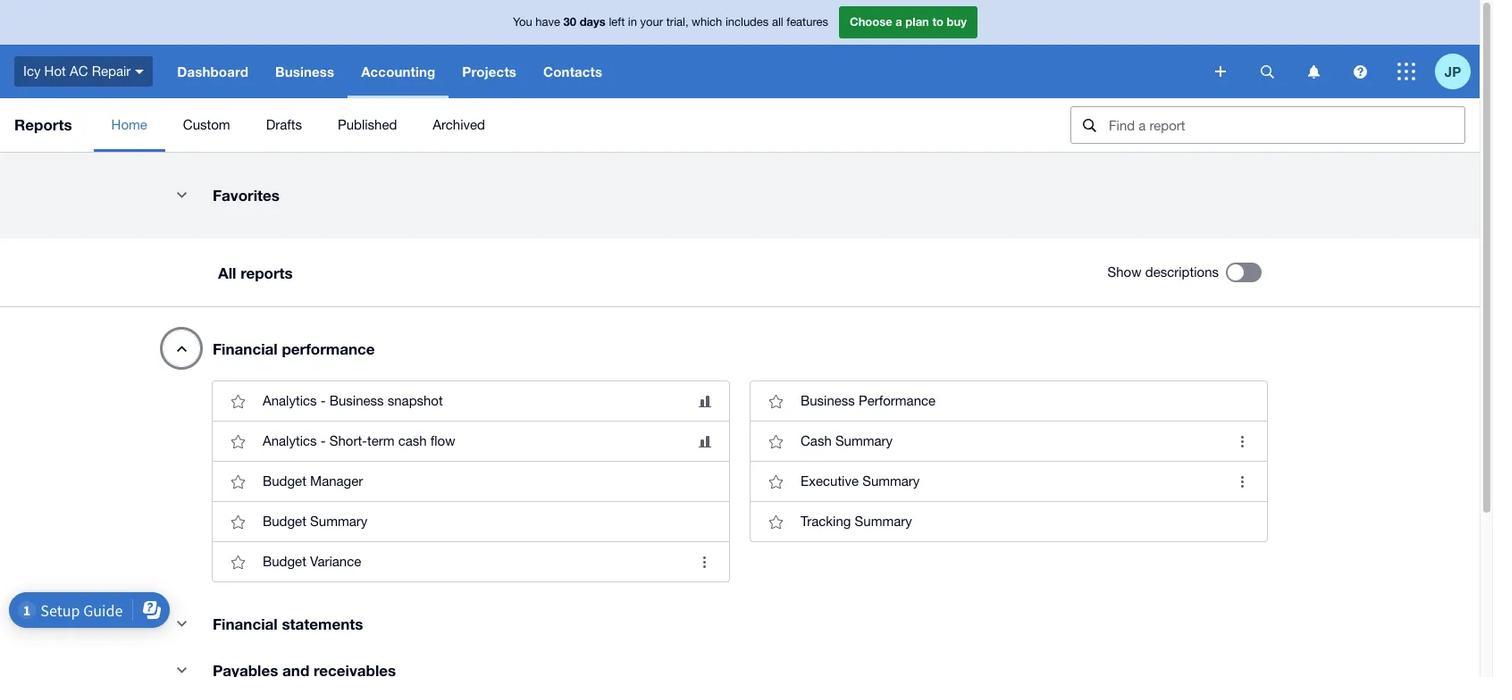 Task type: vqa. For each thing, say whether or not it's contained in the screenshot.
Favorite image corresponding to Budget Variance
yes



Task type: locate. For each thing, give the bounding box(es) containing it.
icy hot ac repair
[[23, 63, 131, 78]]

favorite image for business performance
[[758, 384, 794, 419]]

1 financial from the top
[[213, 340, 278, 359]]

budget variance link
[[213, 542, 730, 582]]

budget up budget variance at bottom
[[263, 514, 307, 529]]

show
[[1108, 265, 1142, 280]]

more options image
[[1225, 424, 1261, 460]]

1 budget from the top
[[263, 474, 307, 489]]

financial right expand report group image
[[213, 340, 278, 359]]

favorite image for executive summary
[[758, 464, 794, 500]]

analytics for analytics - short-term cash flow
[[263, 434, 317, 449]]

favorite image
[[220, 384, 256, 419], [758, 384, 794, 419]]

reports
[[14, 115, 72, 134]]

summary inside the 'executive summary' link
[[863, 474, 920, 489]]

dashboard
[[177, 63, 249, 80]]

favorite image inside cash summary link
[[758, 424, 794, 460]]

1 horizontal spatial favorite image
[[758, 384, 794, 419]]

summary for executive summary
[[863, 474, 920, 489]]

contacts
[[544, 63, 603, 80]]

favorite image for analytics - business snapshot
[[220, 384, 256, 419]]

favorite image for budget manager
[[220, 464, 256, 500]]

more options image for executive summary
[[1225, 464, 1261, 500]]

- for business
[[321, 393, 326, 409]]

financial for financial statements
[[213, 615, 278, 634]]

- for short-
[[321, 434, 326, 449]]

summary up tracking summary
[[863, 474, 920, 489]]

1 analytics from the top
[[263, 393, 317, 409]]

1 vertical spatial financial
[[213, 615, 278, 634]]

budget down budget summary
[[263, 554, 307, 569]]

business performance
[[801, 393, 936, 409]]

summary for budget summary
[[310, 514, 368, 529]]

budget summary
[[263, 514, 368, 529]]

-
[[321, 393, 326, 409], [321, 434, 326, 449]]

projects
[[463, 63, 517, 80]]

have
[[536, 15, 561, 29]]

business inside popup button
[[275, 63, 335, 80]]

dashboard link
[[164, 45, 262, 98]]

0 horizontal spatial favorite image
[[220, 384, 256, 419]]

navigation containing dashboard
[[164, 45, 1203, 98]]

summary
[[836, 434, 893, 449], [863, 474, 920, 489], [310, 514, 368, 529], [855, 514, 913, 529]]

favorite image
[[220, 424, 256, 460], [758, 424, 794, 460], [220, 464, 256, 500], [758, 464, 794, 500], [220, 504, 256, 540], [758, 504, 794, 540], [220, 544, 256, 580]]

business
[[275, 63, 335, 80], [330, 393, 384, 409], [801, 393, 855, 409]]

summary for tracking summary
[[855, 514, 913, 529]]

accounting
[[361, 63, 436, 80]]

ac
[[70, 63, 88, 78]]

summary inside cash summary link
[[836, 434, 893, 449]]

summary up the executive summary
[[836, 434, 893, 449]]

0 vertical spatial -
[[321, 393, 326, 409]]

budget inside budget variance link
[[263, 554, 307, 569]]

term
[[367, 434, 395, 449]]

executive summary
[[801, 474, 920, 489]]

expand report group image
[[164, 331, 199, 367]]

jp
[[1445, 63, 1462, 79]]

manager
[[310, 474, 363, 489]]

favorite image inside 'budget manager' link
[[220, 464, 256, 500]]

1 vertical spatial more options image
[[687, 544, 722, 580]]

banner containing jp
[[0, 0, 1480, 98]]

0 vertical spatial budget
[[263, 474, 307, 489]]

menu
[[93, 98, 1057, 152]]

2 vertical spatial collapse report group image
[[164, 653, 199, 678]]

more information about analytics - business snapshot image
[[699, 396, 712, 407]]

accounting button
[[348, 45, 449, 98]]

business up cash
[[801, 393, 855, 409]]

favorite image down financial performance
[[220, 384, 256, 419]]

analytics down financial performance
[[263, 393, 317, 409]]

summary inside tracking summary link
[[855, 514, 913, 529]]

includes
[[726, 15, 769, 29]]

favorite image inside budget variance link
[[220, 544, 256, 580]]

custom link
[[165, 98, 248, 152]]

budget summary link
[[213, 502, 730, 542]]

2 financial from the top
[[213, 615, 278, 634]]

1 horizontal spatial more options image
[[1225, 464, 1261, 500]]

2 - from the top
[[321, 434, 326, 449]]

1 collapse report group image from the top
[[164, 177, 199, 213]]

favorite image inside budget summary link
[[220, 504, 256, 540]]

navigation
[[164, 45, 1203, 98]]

1 favorite image from the left
[[220, 384, 256, 419]]

0 horizontal spatial more options image
[[687, 544, 722, 580]]

more options image
[[1225, 464, 1261, 500], [687, 544, 722, 580]]

1 vertical spatial analytics
[[263, 434, 317, 449]]

budget inside 'budget manager' link
[[263, 474, 307, 489]]

financial
[[213, 340, 278, 359], [213, 615, 278, 634]]

features
[[787, 15, 829, 29]]

financial left statements
[[213, 615, 278, 634]]

2 analytics from the top
[[263, 434, 317, 449]]

2 budget from the top
[[263, 514, 307, 529]]

financial performance
[[213, 340, 375, 359]]

favorites
[[213, 186, 280, 205]]

30
[[564, 15, 577, 29]]

business button
[[262, 45, 348, 98]]

collapse report group image
[[164, 177, 199, 213], [164, 606, 199, 642], [164, 653, 199, 678]]

budget variance
[[263, 554, 361, 569]]

1 vertical spatial -
[[321, 434, 326, 449]]

Find a report text field
[[1108, 107, 1465, 143]]

0 vertical spatial analytics
[[263, 393, 317, 409]]

summary inside budget summary link
[[310, 514, 368, 529]]

show descriptions
[[1108, 265, 1219, 280]]

analytics up budget manager
[[263, 434, 317, 449]]

favorite image inside business performance link
[[758, 384, 794, 419]]

executive summary link
[[751, 461, 1268, 502]]

banner
[[0, 0, 1480, 98]]

0 vertical spatial financial
[[213, 340, 278, 359]]

- left short-
[[321, 434, 326, 449]]

summary down manager at bottom left
[[310, 514, 368, 529]]

0 vertical spatial collapse report group image
[[164, 177, 199, 213]]

2 vertical spatial budget
[[263, 554, 307, 569]]

choose
[[850, 15, 893, 29]]

favorite image right more information about analytics - business snapshot icon
[[758, 384, 794, 419]]

3 collapse report group image from the top
[[164, 653, 199, 678]]

1 vertical spatial collapse report group image
[[164, 606, 199, 642]]

snapshot
[[388, 393, 443, 409]]

svg image
[[1354, 65, 1367, 78], [135, 70, 144, 74]]

1 - from the top
[[321, 393, 326, 409]]

2 collapse report group image from the top
[[164, 606, 199, 642]]

summary down the executive summary
[[855, 514, 913, 529]]

statements
[[282, 615, 363, 634]]

drafts
[[266, 117, 302, 132]]

buy
[[947, 15, 967, 29]]

analytics
[[263, 393, 317, 409], [263, 434, 317, 449]]

favorite image inside the 'executive summary' link
[[758, 464, 794, 500]]

budget for budget variance
[[263, 554, 307, 569]]

budget manager
[[263, 474, 363, 489]]

2 favorite image from the left
[[758, 384, 794, 419]]

business up drafts
[[275, 63, 335, 80]]

budget up budget summary
[[263, 474, 307, 489]]

all
[[218, 263, 236, 282]]

- down "performance"
[[321, 393, 326, 409]]

svg image
[[1398, 63, 1416, 80], [1261, 65, 1274, 78], [1308, 65, 1320, 78], [1216, 66, 1227, 77]]

analytics - business snapshot
[[263, 393, 443, 409]]

cash
[[801, 434, 832, 449]]

3 budget from the top
[[263, 554, 307, 569]]

financial statements
[[213, 615, 363, 634]]

business for business performance
[[801, 393, 855, 409]]

0 horizontal spatial svg image
[[135, 70, 144, 74]]

None field
[[1071, 106, 1466, 144]]

budget
[[263, 474, 307, 489], [263, 514, 307, 529], [263, 554, 307, 569]]

budget inside budget summary link
[[263, 514, 307, 529]]

favorite image inside tracking summary link
[[758, 504, 794, 540]]

business performance link
[[751, 382, 1268, 421]]

published
[[338, 117, 397, 132]]

tracking
[[801, 514, 851, 529]]

descriptions
[[1146, 265, 1219, 280]]

budget for budget summary
[[263, 514, 307, 529]]

icy
[[23, 63, 41, 78]]

0 vertical spatial more options image
[[1225, 464, 1261, 500]]

1 vertical spatial budget
[[263, 514, 307, 529]]



Task type: describe. For each thing, give the bounding box(es) containing it.
favorite image for budget variance
[[220, 544, 256, 580]]

home
[[111, 117, 147, 132]]

analytics for analytics - business snapshot
[[263, 393, 317, 409]]

budget manager link
[[213, 461, 730, 502]]

variance
[[310, 554, 361, 569]]

cash
[[398, 434, 427, 449]]

analytics - short-term cash flow
[[263, 434, 456, 449]]

choose a plan to buy
[[850, 15, 967, 29]]

a
[[896, 15, 903, 29]]

flow
[[431, 434, 456, 449]]

menu containing home
[[93, 98, 1057, 152]]

business for business
[[275, 63, 335, 80]]

repair
[[92, 63, 131, 78]]

your
[[641, 15, 663, 29]]

more information about analytics - short-term cash flow image
[[699, 436, 712, 447]]

you
[[513, 15, 533, 29]]

more options image for budget variance
[[687, 544, 722, 580]]

archived link
[[415, 98, 503, 152]]

published link
[[320, 98, 415, 152]]

financial for financial performance
[[213, 340, 278, 359]]

cash summary link
[[751, 421, 1268, 461]]

you have 30 days left in your trial, which includes all features
[[513, 15, 829, 29]]

jp button
[[1436, 45, 1480, 98]]

collapse report group image for financial statements
[[164, 606, 199, 642]]

summary for cash summary
[[836, 434, 893, 449]]

icy hot ac repair button
[[0, 45, 164, 98]]

business up analytics - short-term cash flow
[[330, 393, 384, 409]]

trial,
[[667, 15, 689, 29]]

plan
[[906, 15, 930, 29]]

to
[[933, 15, 944, 29]]

cash summary
[[801, 434, 893, 449]]

collapse report group image for favorites
[[164, 177, 199, 213]]

days
[[580, 15, 606, 29]]

drafts link
[[248, 98, 320, 152]]

1 horizontal spatial svg image
[[1354, 65, 1367, 78]]

archived
[[433, 117, 485, 132]]

tracking summary
[[801, 514, 913, 529]]

which
[[692, 15, 723, 29]]

performance
[[282, 340, 375, 359]]

reports
[[241, 263, 293, 282]]

svg image inside icy hot ac repair popup button
[[135, 70, 144, 74]]

favorite image for tracking summary
[[758, 504, 794, 540]]

short-
[[330, 434, 367, 449]]

all
[[772, 15, 784, 29]]

budget for budget manager
[[263, 474, 307, 489]]

left
[[609, 15, 625, 29]]

custom
[[183, 117, 230, 132]]

favorite image for cash summary
[[758, 424, 794, 460]]

in
[[628, 15, 637, 29]]

favorite image for analytics - short-term cash flow
[[220, 424, 256, 460]]

projects button
[[449, 45, 530, 98]]

hot
[[44, 63, 66, 78]]

favorite image for budget summary
[[220, 504, 256, 540]]

all reports
[[218, 263, 293, 282]]

home link
[[93, 98, 165, 152]]

executive
[[801, 474, 859, 489]]

performance
[[859, 393, 936, 409]]

tracking summary link
[[751, 502, 1268, 542]]

contacts button
[[530, 45, 616, 98]]



